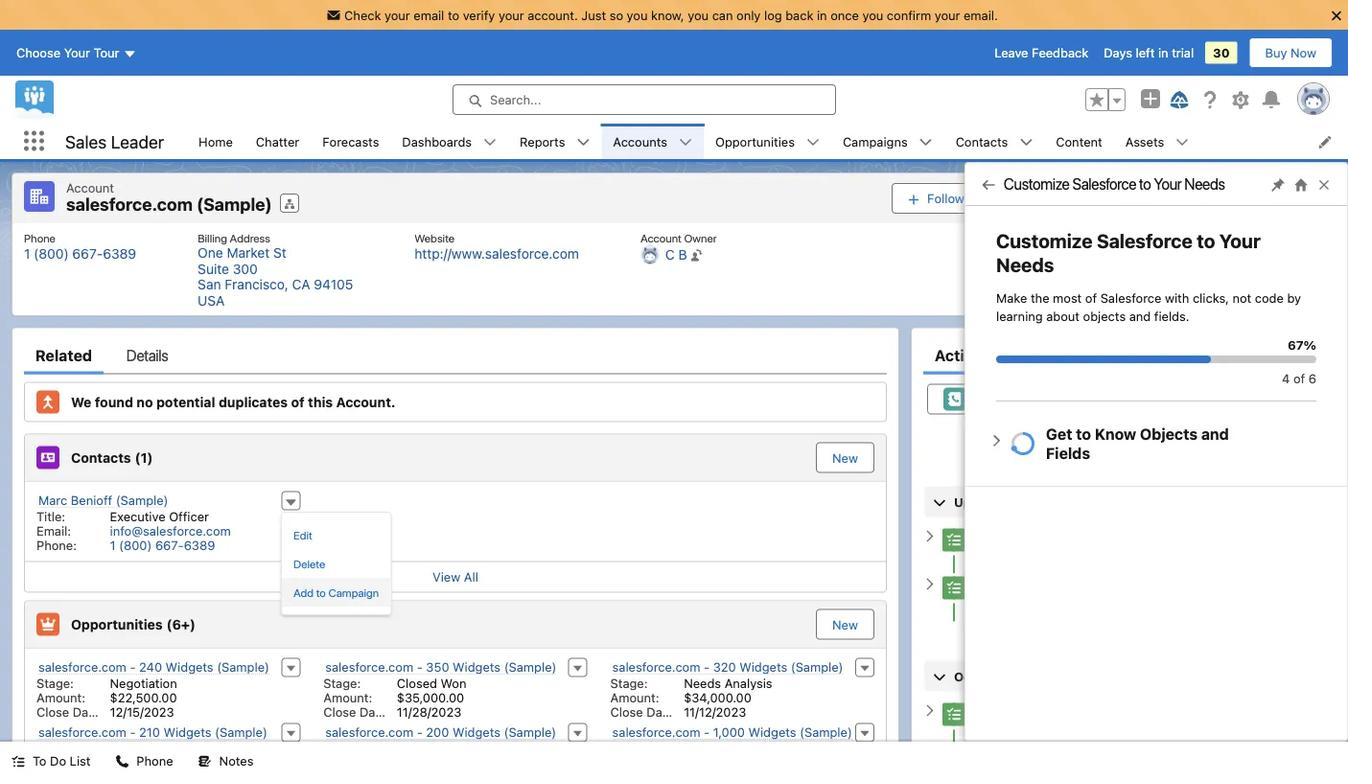 Task type: vqa. For each thing, say whether or not it's contained in the screenshot.
'10/15/2023'
no



Task type: locate. For each thing, give the bounding box(es) containing it.
with inside you had a task with marc benioff (sample)
[[1066, 724, 1090, 738]]

contacts up marc benioff (sample)
[[71, 450, 131, 466]]

date: left the 11/12/2023
[[647, 706, 678, 720]]

salesforce
[[1073, 175, 1137, 193], [1097, 230, 1193, 252], [1101, 291, 1162, 305]]

667-
[[72, 246, 103, 262], [155, 539, 184, 553]]

new button for opportunities (6+)
[[816, 610, 875, 640]]

marc benioff (sample) link up executive officer email:
[[38, 494, 168, 509]]

1 horizontal spatial tab list
[[924, 336, 1325, 375]]

date: inside '$34,000.00 close date: 11/12/2023'
[[647, 706, 678, 720]]

details
[[127, 346, 168, 365]]

contacts inside related tab panel
[[71, 450, 131, 466]]

contacts inside list item
[[956, 134, 1009, 149]]

0 vertical spatial marc benioff (sample) link
[[38, 494, 168, 509]]

1 horizontal spatial analysis
[[725, 677, 773, 691]]

marc benioff (sample) element
[[25, 490, 312, 555]]

2 negotiation amount: from the top
[[36, 742, 177, 771]]

text default image inside "phone" "button"
[[115, 755, 129, 769]]

negotiation amount: inside the salesforce.com - 210 widgets (sample) element
[[36, 742, 177, 771]]

leave feedback link
[[995, 46, 1089, 60]]

0 horizontal spatial tab list
[[24, 336, 887, 375]]

0 vertical spatial of
[[1086, 291, 1098, 305]]

• left 2023
[[1008, 670, 1014, 684]]

marc benioff (sample) link down october  •  2023 dropdown button
[[1095, 726, 1225, 741]]

confirm
[[887, 8, 932, 22]]

(sample) down the salesforce.com - 320 widgets (sample) element
[[800, 726, 853, 740]]

1 vertical spatial marc
[[1095, 726, 1124, 740]]

in right back
[[817, 8, 828, 22]]

0 vertical spatial negotiation amount:
[[36, 677, 177, 706]]

accounts list item
[[602, 124, 704, 159]]

opportunities (6+)
[[71, 617, 196, 633]]

your left tour at the top
[[64, 46, 90, 60]]

2 horizontal spatial date:
[[647, 706, 678, 720]]

view inside button
[[1017, 191, 1045, 206]]

1 vertical spatial benioff
[[1128, 726, 1169, 740]]

(sample) for salesforce.com - 1,000 widgets (sample)
[[800, 726, 853, 740]]

stage: for salesforce.com - 320 widgets (sample)
[[611, 677, 648, 691]]

tab list containing related
[[24, 336, 887, 375]]

2 horizontal spatial •
[[1223, 424, 1229, 439]]

list
[[187, 124, 1349, 159], [12, 223, 1336, 316]]

3 date: from the left
[[647, 706, 678, 720]]

to down assets link
[[1140, 175, 1152, 193]]

salesforce.com up list
[[38, 726, 126, 740]]

of left this
[[291, 395, 305, 410]]

1 horizontal spatial phone
[[137, 754, 173, 769]]

to down edit
[[1197, 230, 1216, 252]]

marc
[[38, 494, 67, 508], [1095, 726, 1124, 740]]

trial
[[1172, 46, 1194, 60]]

customize salesforce to your needs down assets link
[[1004, 175, 1226, 193]]

(sample) right 240
[[217, 660, 270, 675]]

salesforce.com down $35,000.00 close date: 11/28/2023 at the left of the page
[[325, 726, 414, 740]]

contacts
[[956, 134, 1009, 149], [71, 450, 131, 466]]

salesforce.com - 320 widgets (sample) link
[[613, 660, 844, 676]]

campaigns list item
[[832, 124, 945, 159]]

salesforce.com down leader
[[66, 194, 193, 215]]

your down the delete
[[1220, 230, 1261, 252]]

amount: inside closed won amount:
[[324, 691, 372, 706]]

widgets
[[166, 660, 214, 675], [453, 660, 501, 675], [740, 660, 788, 675], [164, 726, 212, 740], [453, 726, 501, 740], [749, 726, 797, 740]]

1 horizontal spatial close
[[324, 706, 356, 720]]

widgets for $35,000.00
[[453, 660, 501, 675]]

(sample) right 320
[[791, 660, 844, 675]]

0 horizontal spatial marc
[[38, 494, 67, 508]]

you right once
[[863, 8, 884, 22]]

objects
[[1141, 425, 1198, 444]]

1 negotiation amount: from the top
[[36, 677, 177, 706]]

1 vertical spatial view
[[433, 570, 461, 585]]

0 horizontal spatial •
[[1008, 670, 1014, 684]]

buy now
[[1266, 46, 1317, 60]]

1 horizontal spatial contacts
[[956, 134, 1009, 149]]

1 you from the left
[[627, 8, 648, 22]]

progress bar progress bar
[[997, 356, 1317, 364]]

text default image inside reports list item
[[577, 136, 590, 149]]

0 vertical spatial opportunities
[[716, 134, 795, 149]]

1 horizontal spatial •
[[1141, 424, 1146, 439]]

opportunities for opportunities
[[716, 134, 795, 149]]

close left the 11/12/2023
[[611, 706, 643, 720]]

upcoming & overdue
[[954, 495, 1086, 509]]

667- inside phone 1 (800) 667-6389
[[72, 246, 103, 262]]

stage: for salesforce.com - 210 widgets (sample)
[[36, 742, 74, 756]]

• right time
[[1141, 424, 1146, 439]]

0 horizontal spatial date:
[[73, 706, 103, 720]]

0 horizontal spatial contacts
[[71, 450, 131, 466]]

accounts
[[613, 134, 668, 149]]

phone button
[[104, 742, 185, 781]]

widgets right 320
[[740, 660, 788, 675]]

1 vertical spatial 6389
[[184, 539, 215, 553]]

(sample) down october  •  2023 dropdown button
[[1173, 726, 1225, 740]]

edit button
[[1171, 183, 1226, 214]]

owner
[[684, 231, 717, 245]]

1 vertical spatial phone
[[137, 754, 173, 769]]

opportunities inside related tab panel
[[71, 617, 163, 633]]

phone:
[[36, 539, 77, 553]]

• right activities
[[1223, 424, 1229, 439]]

your inside dropdown button
[[64, 46, 90, 60]]

executive officer email:
[[36, 510, 209, 539]]

info@salesforce.com phone:
[[36, 524, 231, 553]]

1 new from the top
[[833, 451, 859, 465]]

your left email.
[[935, 8, 961, 22]]

with inside the make the most of salesforce with clicks, not code by learning about objects and fields.
[[1166, 291, 1190, 305]]

new for (1)
[[833, 451, 859, 465]]

widgets for $22,500.00
[[166, 660, 214, 675]]

analysis down salesforce.com - 200 widgets (sample) link
[[438, 742, 486, 756]]

1 horizontal spatial with
[[1166, 291, 1190, 305]]

content link
[[1045, 124, 1114, 159]]

close for negotiation amount:
[[36, 706, 69, 720]]

negotiation amount: inside salesforce.com - 240 widgets (sample) element
[[36, 677, 177, 706]]

contacts for contacts (1)
[[71, 450, 131, 466]]

task image
[[943, 577, 966, 600], [943, 704, 966, 727]]

salesforce down hierarchy
[[1097, 230, 1193, 252]]

stage: for salesforce.com - 240 widgets (sample)
[[36, 677, 74, 691]]

view inside related tab panel
[[433, 570, 461, 585]]

view up salesforce.com - 350 widgets (sample)
[[433, 570, 461, 585]]

1
[[24, 246, 30, 262], [110, 539, 116, 553]]

0 horizontal spatial with
[[1066, 724, 1090, 738]]

- left 200
[[417, 726, 423, 740]]

opportunities for opportunities (6+)
[[71, 617, 163, 633]]

1 vertical spatial 1
[[110, 539, 116, 553]]

your left email
[[385, 8, 410, 22]]

we
[[71, 395, 92, 410]]

2 date: from the left
[[360, 706, 391, 720]]

salesforce inside the make the most of salesforce with clicks, not code by learning about objects and fields.
[[1101, 291, 1162, 305]]

$34,000.00
[[684, 691, 752, 706]]

marc inside you had a task with marc benioff (sample)
[[1095, 726, 1124, 740]]

1 vertical spatial 1 (800) 667-6389 link
[[110, 539, 215, 553]]

all right time
[[1150, 424, 1164, 439]]

2 horizontal spatial account
[[1048, 191, 1096, 206]]

1 vertical spatial and
[[1202, 425, 1230, 444]]

0 horizontal spatial of
[[291, 395, 305, 410]]

text default image inside "dashboards" 'list item'
[[484, 136, 497, 149]]

salesforce.com for salesforce.com - 210 widgets (sample)
[[38, 726, 126, 740]]

date: inside $35,000.00 close date: 11/28/2023
[[360, 706, 391, 720]]

2 new button from the top
[[816, 610, 875, 640]]

salesforce down "content"
[[1073, 175, 1137, 193]]

assets link
[[1114, 124, 1176, 159]]

accounts link
[[602, 124, 679, 159]]

(sample) inside you had a task with marc benioff (sample)
[[1173, 726, 1225, 740]]

0 horizontal spatial close
[[36, 706, 69, 720]]

your inside the customize salesforce to your needs
[[1220, 230, 1261, 252]]

1 vertical spatial contacts
[[71, 450, 131, 466]]

needs left the delete
[[1185, 175, 1226, 193]]

negotiation down 1,000
[[684, 742, 751, 756]]

1 vertical spatial your
[[1155, 175, 1182, 193]]

all left types
[[1232, 424, 1247, 439]]

account for account
[[66, 180, 114, 195]]

1 horizontal spatial of
[[1086, 291, 1098, 305]]

1 new button from the top
[[816, 443, 875, 473]]

11/12/2023
[[684, 706, 747, 720]]

contacts for contacts
[[956, 134, 1009, 149]]

text default image
[[484, 136, 497, 149], [577, 136, 590, 149], [807, 136, 820, 149], [1020, 136, 1033, 149], [1176, 136, 1190, 149], [924, 578, 937, 591], [12, 755, 25, 769], [198, 755, 212, 769]]

stage: for salesforce.com - 1,000 widgets (sample)
[[611, 742, 648, 756]]

1 horizontal spatial opportunities
[[716, 134, 795, 149]]

1 vertical spatial task image
[[943, 704, 966, 727]]

customize down "content"
[[1004, 175, 1070, 193]]

0 vertical spatial customize
[[1004, 175, 1070, 193]]

- left 240
[[130, 660, 136, 675]]

date: for 11/28/2023
[[360, 706, 391, 720]]

customize up the
[[997, 230, 1093, 252]]

know,
[[651, 8, 685, 22]]

0 vertical spatial new button
[[816, 443, 875, 473]]

executive
[[110, 510, 166, 524]]

chatter down about
[[1027, 346, 1073, 365]]

240
[[139, 660, 162, 675]]

found
[[95, 395, 133, 410]]

- for 210
[[130, 726, 136, 740]]

billing address one market st suite 300 san francisco, ca 94105 usa
[[198, 231, 353, 308]]

to right get on the right
[[1077, 425, 1092, 444]]

with up fields.
[[1166, 291, 1190, 305]]

make
[[997, 291, 1028, 305]]

chatter link for "home" link
[[244, 124, 311, 159]]

1 vertical spatial (800)
[[119, 539, 152, 553]]

needs down 200
[[397, 742, 434, 756]]

0 vertical spatial 1
[[24, 246, 30, 262]]

350
[[426, 660, 449, 675]]

opportunities list item
[[704, 124, 832, 159]]

1 horizontal spatial benioff
[[1128, 726, 1169, 740]]

you right so
[[627, 8, 648, 22]]

0 vertical spatial phone
[[24, 231, 55, 245]]

chatter right "home" link
[[256, 134, 299, 149]]

(sample) for salesforce.com - 320 widgets (sample)
[[791, 660, 844, 675]]

0 vertical spatial in
[[817, 8, 828, 22]]

1 close from the left
[[36, 706, 69, 720]]

stage: inside salesforce.com - 200 widgets (sample) element
[[324, 742, 361, 756]]

0 vertical spatial chatter
[[256, 134, 299, 149]]

salesforce.com for salesforce.com - 350 widgets (sample)
[[325, 660, 414, 675]]

and inside get to know objects and fields
[[1202, 425, 1230, 444]]

- down the 11/12/2023
[[704, 726, 710, 740]]

0 horizontal spatial analysis
[[438, 742, 486, 756]]

6389 down officer
[[184, 539, 215, 553]]

needs up make
[[997, 254, 1055, 276]]

close left 11/28/2023
[[324, 706, 356, 720]]

stage: inside the salesforce.com - 210 widgets (sample) element
[[36, 742, 74, 756]]

date: up list
[[73, 706, 103, 720]]

0 horizontal spatial marc benioff (sample) link
[[38, 494, 168, 509]]

2 close from the left
[[324, 706, 356, 720]]

-
[[130, 660, 136, 675], [417, 660, 423, 675], [704, 660, 710, 675], [130, 726, 136, 740], [417, 726, 423, 740], [704, 726, 710, 740]]

your right verify
[[499, 8, 524, 22]]

needs down 320
[[684, 677, 721, 691]]

1 horizontal spatial your
[[1155, 175, 1182, 193]]

potential
[[156, 395, 215, 410]]

one
[[198, 245, 223, 261]]

account left hierarchy
[[1048, 191, 1096, 206]]

667- inside marc benioff (sample) element
[[155, 539, 184, 553]]

your
[[385, 8, 410, 22], [499, 8, 524, 22], [935, 8, 961, 22]]

assets list item
[[1114, 124, 1201, 159]]

chatter link down about
[[1027, 336, 1073, 375]]

0 vertical spatial analysis
[[725, 677, 773, 691]]

close inside $35,000.00 close date: 11/28/2023
[[324, 706, 356, 720]]

date: left 11/28/2023
[[360, 706, 391, 720]]

0 horizontal spatial your
[[385, 8, 410, 22]]

210
[[139, 726, 160, 740]]

search...
[[490, 93, 541, 107]]

with
[[1166, 291, 1190, 305], [1066, 724, 1090, 738]]

opportunities inside list item
[[716, 134, 795, 149]]

1 horizontal spatial date:
[[360, 706, 391, 720]]

a
[[1028, 724, 1034, 738]]

close
[[36, 706, 69, 720], [324, 706, 356, 720], [611, 706, 643, 720]]

text default image inside campaigns list item
[[920, 136, 933, 149]]

stage: inside salesforce.com - 240 widgets (sample) element
[[36, 677, 74, 691]]

follow
[[928, 191, 965, 206]]

phone
[[24, 231, 55, 245], [137, 754, 173, 769]]

won
[[441, 677, 467, 691]]

1 vertical spatial new
[[833, 618, 859, 632]]

1 your from the left
[[385, 8, 410, 22]]

0 vertical spatial view
[[1017, 191, 1045, 206]]

1 vertical spatial customize
[[997, 230, 1093, 252]]

benioff up executive officer email:
[[71, 494, 112, 508]]

1 inside marc benioff (sample) element
[[110, 539, 116, 553]]

1 horizontal spatial (800)
[[119, 539, 152, 553]]

0 horizontal spatial account
[[66, 180, 114, 195]]

2 horizontal spatial you
[[863, 8, 884, 22]]

0 vertical spatial new
[[833, 451, 859, 465]]

0 vertical spatial 1 (800) 667-6389 link
[[24, 246, 136, 262]]

close up to do list button
[[36, 706, 69, 720]]

widgets up won at the bottom
[[453, 660, 501, 675]]

1 horizontal spatial you
[[688, 8, 709, 22]]

close inside '$34,000.00 close date: 11/12/2023'
[[611, 706, 643, 720]]

2 vertical spatial your
[[1220, 230, 1261, 252]]

opportunities link
[[704, 124, 807, 159]]

0 horizontal spatial chatter link
[[244, 124, 311, 159]]

11/28/2023
[[397, 706, 462, 720]]

customize salesforce to your needs
[[1004, 175, 1226, 193], [997, 230, 1261, 276]]

salesforce up the objects on the right
[[1101, 291, 1162, 305]]

widgets right 240
[[166, 660, 214, 675]]

customize
[[1004, 175, 1070, 193], [997, 230, 1093, 252]]

salesforce.com for salesforce.com - 240 widgets (sample)
[[38, 660, 126, 675]]

task image left the you
[[943, 704, 966, 727]]

salesforce.com - 350 widgets (sample) element
[[312, 657, 599, 722]]

all up salesforce.com - 350 widgets (sample)
[[464, 570, 479, 585]]

chatter link right the home
[[244, 124, 311, 159]]

related tab panel
[[24, 375, 887, 781]]

you left can
[[688, 8, 709, 22]]

salesforce.com up closed won amount:
[[325, 660, 414, 675]]

text default image
[[679, 136, 693, 149], [920, 136, 933, 149], [924, 530, 937, 544], [924, 705, 937, 718], [115, 755, 129, 769]]

you
[[627, 8, 648, 22], [688, 8, 709, 22], [863, 8, 884, 22]]

duplicates
[[219, 395, 288, 410]]

1 horizontal spatial in
[[1159, 46, 1169, 60]]

0 horizontal spatial in
[[817, 8, 828, 22]]

progress bar image
[[997, 356, 1211, 364]]

customize salesforce to your needs down hierarchy
[[997, 230, 1261, 276]]

667- down officer
[[155, 539, 184, 553]]

- up the closed
[[417, 660, 423, 675]]

needs analysis amount:
[[611, 677, 773, 706]]

salesforce.com - 200 widgets (sample) element
[[312, 722, 599, 781]]

all inside related tab panel
[[464, 570, 479, 585]]

0 horizontal spatial benioff
[[71, 494, 112, 508]]

market
[[227, 245, 270, 261]]

1 vertical spatial negotiation amount:
[[36, 742, 177, 771]]

marc inside related tab panel
[[38, 494, 67, 508]]

negotiation down 210
[[110, 742, 177, 756]]

stage: for salesforce.com - 350 widgets (sample)
[[324, 677, 361, 691]]

1 horizontal spatial account
[[641, 231, 682, 245]]

$22,500.00
[[110, 691, 177, 706]]

- left 210
[[130, 726, 136, 740]]

text default image inside to do list button
[[12, 755, 25, 769]]

(sample) for salesforce.com - 210 widgets (sample)
[[215, 726, 267, 740]]

stage: inside salesforce.com - 350 widgets (sample) element
[[324, 677, 361, 691]]

1 date: from the left
[[73, 706, 103, 720]]

needs inside salesforce.com - 200 widgets (sample) element
[[397, 742, 434, 756]]

salesforce.com up $22,500.00 close date: 12/15/2023
[[38, 660, 126, 675]]

phone inside phone 1 (800) 667-6389
[[24, 231, 55, 245]]

1 horizontal spatial chatter
[[1027, 346, 1073, 365]]

view down contacts list item
[[1017, 191, 1045, 206]]

0 vertical spatial chatter link
[[244, 124, 311, 159]]

200
[[426, 726, 449, 740]]

leader
[[111, 131, 164, 152]]

•
[[1141, 424, 1146, 439], [1223, 424, 1229, 439], [1008, 670, 1014, 684]]

date: inside $22,500.00 close date: 12/15/2023
[[73, 706, 103, 720]]

1 vertical spatial opportunities
[[71, 617, 163, 633]]

dashboards list item
[[391, 124, 509, 159]]

analysis inside salesforce.com - 200 widgets (sample) element
[[438, 742, 486, 756]]

ca
[[292, 277, 310, 293]]

negotiation amount: down 240
[[36, 677, 177, 706]]

2 new from the top
[[833, 618, 859, 632]]

customize inside the customize salesforce to your needs
[[997, 230, 1093, 252]]

view for view account hierarchy
[[1017, 191, 1045, 206]]

reports
[[520, 134, 565, 149]]

1 vertical spatial salesforce
[[1097, 230, 1193, 252]]

salesforce.com - 240 widgets (sample) element
[[25, 657, 312, 722]]

text default image inside assets list item
[[1176, 136, 1190, 149]]

0 vertical spatial contacts
[[956, 134, 1009, 149]]

your left edit
[[1155, 175, 1182, 193]]

amount: inside the salesforce.com - 210 widgets (sample) element
[[36, 756, 85, 771]]

marc up title: on the bottom of the page
[[38, 494, 67, 508]]

salesforce.com up needs analysis amount:
[[613, 660, 701, 675]]

list containing one market st
[[12, 223, 1336, 316]]

(sample) down salesforce.com - 350 widgets (sample) element
[[504, 726, 557, 740]]

1 vertical spatial with
[[1066, 724, 1090, 738]]

6389
[[103, 246, 136, 262], [184, 539, 215, 553]]

0 horizontal spatial you
[[627, 8, 648, 22]]

text default image inside contacts list item
[[1020, 136, 1033, 149]]

1 vertical spatial 667-
[[155, 539, 184, 553]]

2 horizontal spatial close
[[611, 706, 643, 720]]

close inside $22,500.00 close date: 12/15/2023
[[36, 706, 69, 720]]

0 vertical spatial customize salesforce to your needs
[[1004, 175, 1226, 193]]

1 horizontal spatial view
[[1017, 191, 1045, 206]]

phone inside "button"
[[137, 754, 173, 769]]

0 horizontal spatial opportunities
[[71, 617, 163, 633]]

negotiation down 240
[[110, 677, 177, 691]]

6389 down salesforce.com (sample) at the left
[[103, 246, 136, 262]]

0 horizontal spatial (800)
[[34, 246, 69, 262]]

widgets right 210
[[164, 726, 212, 740]]

0 horizontal spatial 667-
[[72, 246, 103, 262]]

1 horizontal spatial 6389
[[184, 539, 215, 553]]

of inside the make the most of salesforce with clicks, not code by learning about objects and fields.
[[1086, 291, 1098, 305]]

so
[[610, 8, 624, 22]]

date: for 12/15/2023
[[73, 706, 103, 720]]

account inside list
[[641, 231, 682, 245]]

in right left
[[1159, 46, 1169, 60]]

1 vertical spatial of
[[291, 395, 305, 410]]

list containing home
[[187, 124, 1349, 159]]

0 vertical spatial list
[[187, 124, 1349, 159]]

- for 200
[[417, 726, 423, 740]]

salesforce.com
[[66, 194, 193, 215], [38, 660, 126, 675], [325, 660, 414, 675], [613, 660, 701, 675], [38, 726, 126, 740], [325, 726, 414, 740], [613, 726, 701, 740]]

1 horizontal spatial 667-
[[155, 539, 184, 553]]

of up the objects on the right
[[1086, 291, 1098, 305]]

account up the c
[[641, 231, 682, 245]]

negotiation amount: down 210
[[36, 742, 177, 771]]

2 horizontal spatial your
[[1220, 230, 1261, 252]]

with right task
[[1066, 724, 1090, 738]]

date:
[[73, 706, 103, 720], [360, 706, 391, 720], [647, 706, 678, 720]]

progress bar
[[1012, 433, 1035, 456]]

(sample) right 350
[[504, 660, 557, 675]]

analysis down the salesforce.com - 320 widgets (sample) link in the bottom of the page
[[725, 677, 773, 691]]

objects
[[1084, 309, 1126, 324]]

billing
[[198, 231, 227, 245]]

0 horizontal spatial 6389
[[103, 246, 136, 262]]

contacts (1)
[[71, 450, 153, 466]]

(sample) up notes
[[215, 726, 267, 740]]

benioff down october  •  2023 dropdown button
[[1128, 726, 1169, 740]]

salesforce.com - 350 widgets (sample) link
[[325, 660, 557, 676]]

(sample) up executive
[[116, 494, 168, 508]]

1 vertical spatial list
[[12, 223, 1336, 316]]

of
[[1086, 291, 1098, 305], [291, 395, 305, 410]]

contacts up the "follow"
[[956, 134, 1009, 149]]

2 task image from the top
[[943, 704, 966, 727]]

1 horizontal spatial and
[[1202, 425, 1230, 444]]

and right objects
[[1202, 425, 1230, 444]]

tab list
[[24, 336, 887, 375], [924, 336, 1325, 375]]

(sample) for salesforce.com - 240 widgets (sample)
[[217, 660, 270, 675]]

stage: inside salesforce.com - 1,000 widgets (sample) element
[[611, 742, 648, 756]]

task
[[1038, 724, 1062, 738]]

opportunities image
[[36, 613, 59, 636]]

widgets right 200
[[453, 726, 501, 740]]

1 vertical spatial chatter
[[1027, 346, 1073, 365]]

contacts list item
[[945, 124, 1045, 159]]

- left 320
[[704, 660, 710, 675]]

0 horizontal spatial your
[[64, 46, 90, 60]]

667- down salesforce.com (sample) at the left
[[72, 246, 103, 262]]

1 horizontal spatial your
[[499, 8, 524, 22]]

analysis inside needs analysis amount:
[[725, 677, 773, 691]]

1 vertical spatial analysis
[[438, 742, 486, 756]]

1 tab list from the left
[[24, 336, 887, 375]]

2 tab list from the left
[[924, 336, 1325, 375]]

0 horizontal spatial 1
[[24, 246, 30, 262]]

dashboards link
[[391, 124, 484, 159]]

salesforce.com down '$34,000.00 close date: 11/12/2023'
[[613, 726, 701, 740]]

get
[[1047, 425, 1073, 444]]

3 close from the left
[[611, 706, 643, 720]]

0 vertical spatial (800)
[[34, 246, 69, 262]]

and left fields.
[[1130, 309, 1151, 324]]

1 horizontal spatial 1
[[110, 539, 116, 553]]

0 horizontal spatial phone
[[24, 231, 55, 245]]

3 you from the left
[[863, 8, 884, 22]]

c b link
[[666, 247, 687, 264]]

salesforce.com for salesforce.com - 200 widgets (sample)
[[325, 726, 414, 740]]

do
[[50, 754, 66, 769]]

0 vertical spatial task image
[[943, 577, 966, 600]]

group
[[1086, 88, 1126, 111]]

salesforce.com - 210 widgets (sample) element
[[25, 722, 312, 781]]

0 horizontal spatial view
[[433, 570, 461, 585]]

types
[[1250, 424, 1283, 439]]

(sample) for salesforce.com - 350 widgets (sample)
[[504, 660, 557, 675]]

buy
[[1266, 46, 1288, 60]]

0 horizontal spatial and
[[1130, 309, 1151, 324]]

salesforce.com - 210 widgets (sample) link
[[38, 726, 267, 741]]

stage: inside the salesforce.com - 320 widgets (sample) element
[[611, 677, 648, 691]]

reports list item
[[509, 124, 602, 159]]



Task type: describe. For each thing, give the bounding box(es) containing it.
time
[[1112, 424, 1137, 439]]

negotiation inside salesforce.com - 1,000 widgets (sample) element
[[684, 742, 751, 756]]

benioff inside marc benioff (sample) link
[[71, 494, 112, 508]]

can
[[712, 8, 733, 22]]

choose
[[16, 46, 61, 60]]

closed
[[397, 677, 437, 691]]

title:
[[36, 510, 65, 524]]

left
[[1136, 46, 1155, 60]]

$35,000.00
[[397, 691, 464, 706]]

view for view all
[[433, 570, 461, 585]]

details link
[[127, 336, 168, 375]]

chatter link for activity link
[[1027, 336, 1073, 375]]

task image
[[943, 529, 966, 552]]

to inside get to know objects and fields
[[1077, 425, 1092, 444]]

6389 inside phone 1 (800) 667-6389
[[103, 246, 136, 262]]

get to know objects and fields
[[1047, 425, 1230, 463]]

upcoming
[[954, 495, 1018, 509]]

widgets for $34,000.00
[[740, 660, 788, 675]]

(800) inside phone 1 (800) 667-6389
[[34, 246, 69, 262]]

account for account owner
[[641, 231, 682, 245]]

negotiation inside salesforce.com - 240 widgets (sample) element
[[110, 677, 177, 691]]

salesforce.com - 350 widgets (sample)
[[325, 660, 557, 675]]

1 vertical spatial customize salesforce to your needs
[[997, 230, 1261, 276]]

leave feedback
[[995, 46, 1089, 60]]

check
[[345, 8, 381, 22]]

12/15/2023
[[110, 706, 174, 720]]

francisco,
[[225, 277, 289, 293]]

new for (6+)
[[833, 618, 859, 632]]

buy now button
[[1250, 37, 1333, 68]]

choose your tour button
[[15, 37, 138, 68]]

salesforce.com - 200 widgets (sample)
[[325, 726, 557, 740]]

usa
[[198, 293, 225, 308]]

sales
[[65, 131, 107, 152]]

follow button
[[892, 183, 981, 214]]

needs analysis
[[397, 742, 486, 756]]

to do list button
[[0, 742, 102, 781]]

6389 inside marc benioff (sample) element
[[184, 539, 215, 553]]

forecasts
[[323, 134, 379, 149]]

suite
[[198, 261, 229, 277]]

now
[[1291, 46, 1317, 60]]

amount: inside salesforce.com - 240 widgets (sample) element
[[36, 691, 85, 706]]

filters:
[[1051, 424, 1091, 439]]

all left time
[[1094, 424, 1108, 439]]

salesforce.com for salesforce.com - 1,000 widgets (sample)
[[613, 726, 701, 740]]

october  •  2023 button
[[925, 661, 1324, 692]]

no
[[137, 395, 153, 410]]

2 your from the left
[[499, 8, 524, 22]]

contacts link
[[945, 124, 1020, 159]]

to do list
[[33, 754, 91, 769]]

officer
[[169, 510, 209, 524]]

1 (800) 667-6389 link inside marc benioff (sample) element
[[110, 539, 215, 553]]

tab list containing activity
[[924, 336, 1325, 375]]

$20,000.00
[[110, 756, 177, 771]]

(sample) up address
[[197, 194, 272, 215]]

- for 320
[[704, 660, 710, 675]]

94105
[[314, 277, 353, 293]]

negotiation inside the salesforce.com - 210 widgets (sample) element
[[110, 742, 177, 756]]

text default image inside notes button
[[198, 755, 212, 769]]

forecasts link
[[311, 124, 391, 159]]

reports link
[[509, 124, 577, 159]]

salesforce.com - 320 widgets (sample) element
[[599, 657, 886, 722]]

only
[[737, 8, 761, 22]]

edit
[[1187, 191, 1209, 206]]

b
[[679, 247, 687, 263]]

1 vertical spatial marc benioff (sample) link
[[1095, 726, 1225, 741]]

delete
[[1241, 191, 1279, 206]]

salesforce.com - 1,000 widgets (sample) link
[[613, 726, 853, 741]]

- for 350
[[417, 660, 423, 675]]

salesforce.com for salesforce.com (sample)
[[66, 194, 193, 215]]

&
[[1021, 495, 1030, 509]]

we found no potential duplicates of this account.
[[71, 395, 396, 410]]

analysis for needs analysis amount:
[[725, 677, 773, 691]]

search... button
[[453, 84, 836, 115]]

home link
[[187, 124, 244, 159]]

$22,500.00 close date: 12/15/2023
[[36, 691, 177, 720]]

account.
[[336, 395, 396, 410]]

(sample) for salesforce.com - 200 widgets (sample)
[[504, 726, 557, 740]]

text default image inside the accounts list item
[[679, 136, 693, 149]]

3 your from the left
[[935, 8, 961, 22]]

account.
[[528, 8, 578, 22]]

to
[[33, 754, 47, 769]]

phone for phone 1 (800) 667-6389
[[24, 231, 55, 245]]

new button for contacts (1)
[[816, 443, 875, 473]]

check your email to verify your account. just so you know, you can only log back in once you confirm your email.
[[345, 8, 998, 22]]

phone for phone
[[137, 754, 173, 769]]

info@salesforce.com link
[[110, 524, 231, 539]]

once
[[831, 8, 859, 22]]

leave
[[995, 46, 1029, 60]]

text default image inside the opportunities list item
[[807, 136, 820, 149]]

2 you from the left
[[688, 8, 709, 22]]

assets
[[1126, 134, 1165, 149]]

list
[[70, 754, 91, 769]]

analysis for needs analysis
[[438, 742, 486, 756]]

67% status
[[997, 326, 1317, 386]]

1 inside phone 1 (800) 667-6389
[[24, 246, 30, 262]]

of inside related tab panel
[[291, 395, 305, 410]]

salesforce.com - 240 widgets (sample) link
[[38, 660, 270, 676]]

october
[[954, 670, 1005, 684]]

dashboards
[[402, 134, 472, 149]]

email:
[[36, 524, 71, 539]]

benioff inside you had a task with marc benioff (sample)
[[1128, 726, 1169, 740]]

widgets right 1,000
[[749, 726, 797, 740]]

1 task image from the top
[[943, 577, 966, 600]]

amount: inside needs analysis amount:
[[611, 691, 660, 706]]

most
[[1053, 291, 1082, 305]]

stage: for salesforce.com - 200 widgets (sample)
[[324, 742, 361, 756]]

days
[[1104, 46, 1133, 60]]

related link
[[35, 336, 92, 375]]

feedback
[[1032, 46, 1089, 60]]

code
[[1256, 291, 1284, 305]]

0 vertical spatial salesforce
[[1073, 175, 1137, 193]]

activity link
[[935, 336, 992, 375]]

st
[[273, 245, 287, 261]]

home
[[199, 134, 233, 149]]

and inside the make the most of salesforce with clicks, not code by learning about objects and fields.
[[1130, 309, 1151, 324]]

date: for 11/12/2023
[[647, 706, 678, 720]]

salesforce.com - 320 widgets (sample)
[[613, 660, 844, 675]]

close for needs analysis amount:
[[611, 706, 643, 720]]

- for 240
[[130, 660, 136, 675]]

choose your tour
[[16, 46, 119, 60]]

needs inside the customize salesforce to your needs
[[997, 254, 1055, 276]]

- for 1,000
[[704, 726, 710, 740]]

activities
[[1168, 424, 1220, 439]]

sales leader
[[65, 131, 164, 152]]

salesforce.com - 200 widgets (sample) link
[[325, 726, 557, 741]]

website http://www.salesforce.com
[[415, 231, 579, 262]]

salesforce.com for salesforce.com - 320 widgets (sample)
[[613, 660, 701, 675]]

• inside october  •  2023 dropdown button
[[1008, 670, 1014, 684]]

close for closed won amount:
[[324, 706, 356, 720]]

account inside view account hierarchy button
[[1048, 191, 1096, 206]]

view all link
[[25, 562, 886, 592]]

widgets for $20,000.00
[[164, 726, 212, 740]]

back
[[786, 8, 814, 22]]

website
[[415, 231, 455, 245]]

salesforce.com - 1,000 widgets (sample) element
[[599, 722, 886, 781]]

not
[[1233, 291, 1252, 305]]

contacts image
[[36, 447, 59, 470]]

salesforce.com - 1,000 widgets (sample)
[[613, 726, 853, 740]]

needs inside needs analysis amount:
[[684, 677, 721, 691]]

learning
[[997, 309, 1043, 324]]

(800) inside marc benioff (sample) element
[[119, 539, 152, 553]]

$35,000.00 close date: 11/28/2023
[[324, 691, 464, 720]]

to right email
[[448, 8, 460, 22]]

this
[[308, 395, 333, 410]]

campaigns
[[843, 134, 908, 149]]



